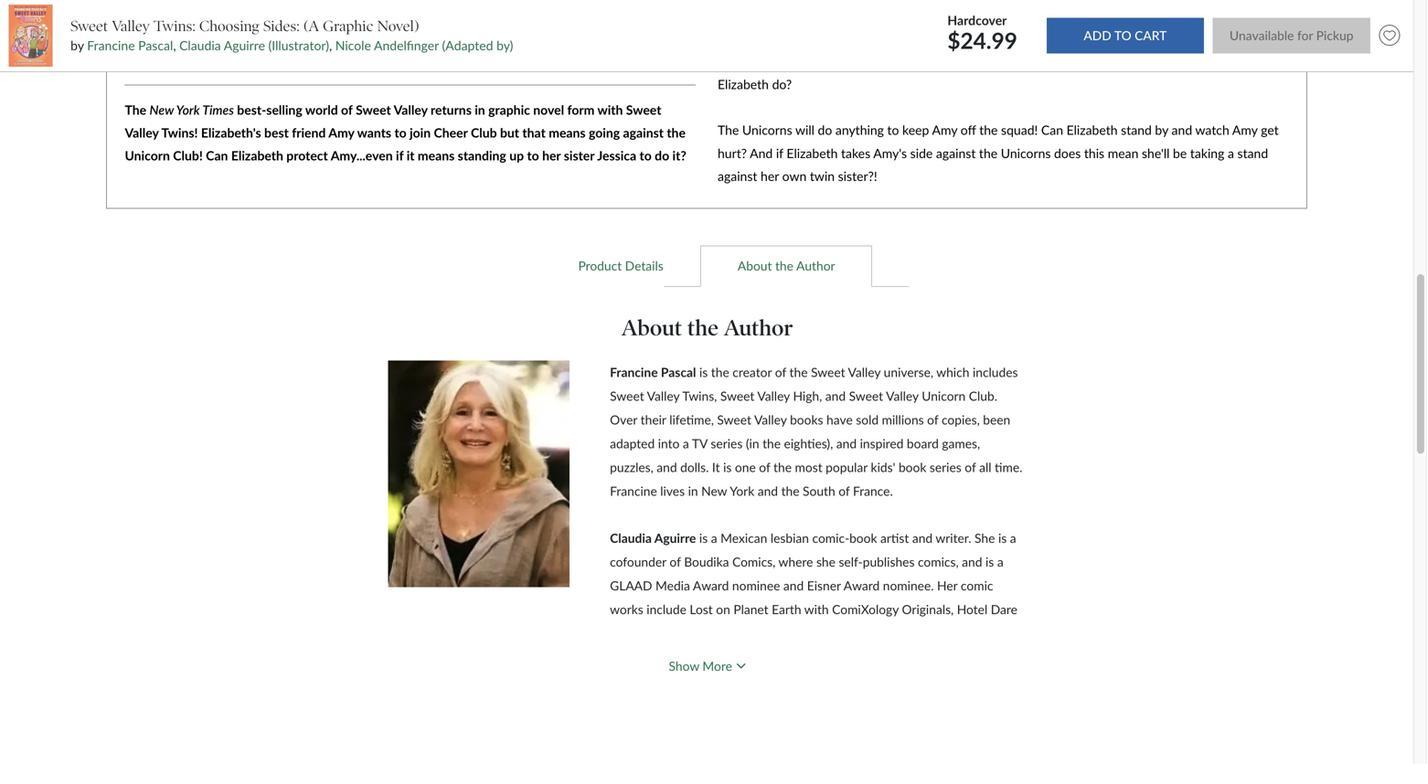 Task type: locate. For each thing, give the bounding box(es) containing it.
valley up millions
[[886, 388, 919, 403]]

she
[[893, 7, 913, 23], [816, 555, 836, 570]]

board
[[907, 436, 939, 451]]

to left join
[[394, 125, 407, 140]]

her
[[974, 7, 992, 23], [718, 53, 736, 69], [542, 148, 561, 163], [761, 168, 779, 184]]

the for the new york times
[[125, 102, 146, 117]]

that for the
[[987, 30, 1010, 46]]

but right club
[[500, 125, 519, 140]]

be right so
[[681, 30, 695, 46]]

None submit
[[1047, 18, 1204, 53], [1213, 18, 1370, 53], [1047, 18, 1204, 53], [1213, 18, 1370, 53]]

0 horizontal spatial for
[[659, 7, 675, 23]]

it inside no matter what elizabeth does she can't stop her best friend, amy sutton, from trying out for the unicorn club's cheering squad. elizabeth is sure that the unicorns are going to steal amy away from her but when it is revealed that jessica and the rest of the unicorns don't want amy, what should elizabeth do?
[[796, 53, 803, 69]]

against
[[623, 125, 664, 140], [936, 145, 976, 161], [718, 168, 757, 184]]

and inside the unicorns will do anything to keep amy off the squad! can elizabeth stand by and watch amy get hurt? and if elizabeth takes amy's side against the unicorns does this mean she'll be taking a stand against her own twin sister?!
[[1172, 122, 1192, 138]]

1 vertical spatial she
[[816, 555, 836, 570]]

of inside is a mexican lesbian comic-book artist and writer. she is a cofounder of boudika comics, where she self-publishes comics, and is a glaad media award nominee and eisner award nominee. her comic works include lost on planet earth with comixology originals, hotel dare with boom! studios, firebrand with legendary comics, morning in
[[670, 555, 681, 570]]

1 horizontal spatial does
[[1054, 145, 1081, 161]]

the up 'francine pascal'
[[687, 315, 719, 342]]

hotel
[[957, 602, 988, 617]]

1 vertical spatial new
[[701, 483, 727, 498]]

sold
[[856, 412, 879, 427]]

1 vertical spatial book
[[849, 531, 877, 546]]

francine inside sweet valley twins: choosing sides: (a graphic novel) by francine pascal , claudia aguirre (illustrator) , nicole andelfinger (adapted by)
[[87, 38, 135, 53]]

by
[[71, 38, 84, 53], [1155, 122, 1168, 138]]

,
[[173, 38, 176, 53], [329, 38, 332, 53]]

matter
[[738, 7, 775, 23]]

sweet valley twins: choosing sides: (a graphic novel) image
[[9, 4, 53, 67]]

if inside the unicorns will do anything to keep amy off the squad! can elizabeth stand by and watch amy get hurt? and if elizabeth takes amy's side against the unicorns does this mean she'll be taking a stand against her own twin sister?!
[[776, 145, 783, 161]]

0 vertical spatial all
[[468, 7, 480, 23]]

0 horizontal spatial it
[[407, 148, 415, 163]]

this
[[473, 30, 496, 46]]

is up boudika
[[699, 531, 708, 546]]

1 horizontal spatial graphic
[[488, 102, 530, 117]]

get left more
[[180, 7, 198, 23]]

best-
[[237, 102, 266, 117]]

new up twins!
[[150, 102, 174, 117]]

1 vertical spatial york
[[730, 483, 754, 498]]

1 vertical spatial all
[[979, 460, 991, 475]]

and left rest
[[937, 53, 957, 69]]

does inside the unicorns will do anything to keep amy off the squad! can elizabeth stand by and watch amy get hurt? and if elizabeth takes amy's side against the unicorns does this mean she'll be taking a stand against her own twin sister?!
[[1054, 145, 1081, 161]]

1 horizontal spatial pascal
[[661, 365, 696, 380]]

a left tv
[[683, 436, 689, 451]]

best
[[995, 7, 1020, 23], [264, 125, 289, 140]]

against inside best-selling world of sweet valley returns in graphic novel form with sweet valley twins! elizabeth's best friend amy wants to join cheer club but that means going against the unicorn club! can elizabeth protect amy...even if it means standing up to her sister jessica to do it?
[[623, 125, 664, 140]]

when inside was crafting stories as far back as when coloring in
[[1334, 436, 1364, 451]]

club's
[[765, 30, 799, 46]]

best inside no matter what elizabeth does she can't stop her best friend, amy sutton, from trying out for the unicorn club's cheering squad. elizabeth is sure that the unicorns are going to steal amy away from her but when it is revealed that jessica and the rest of the unicorns don't want amy, what should elizabeth do?
[[995, 7, 1020, 23]]

1 horizontal spatial about
[[738, 258, 772, 273]]

more
[[201, 7, 230, 23]]

to
[[435, 30, 447, 46], [1143, 30, 1155, 46], [152, 53, 164, 69], [887, 122, 899, 138], [394, 125, 407, 140], [527, 148, 539, 163], [640, 148, 652, 163]]

0 vertical spatial aguirre
[[224, 38, 265, 53]]

the right (in
[[763, 436, 781, 451]]

tab list
[[91, 245, 1322, 287]]

will
[[795, 122, 815, 138]]

in inside was crafting stories as far back as when coloring in
[[1415, 436, 1425, 451]]

up for standing
[[509, 148, 524, 163]]

no matter what elizabeth does she can't stop her best friend, amy sutton, from trying out for the unicorn club's cheering squad. elizabeth is sure that the unicorns are going to steal amy away from her but when it is revealed that jessica and the rest of the unicorns don't want amy, what should elizabeth do?
[[718, 7, 1275, 92]]

for inside it doesn't get more 80s than sweet valley, and with nostalgia all the rage, there's no better time for this graphic adaptation bringing classic characters back to life. this is number three in the series, so be sure to stock up on the first two also!
[[659, 7, 675, 23]]

the up this
[[483, 7, 502, 23]]

unicorn down "no"
[[718, 30, 762, 46]]

claudia down twins:
[[179, 38, 221, 53]]

amy,
[[1159, 53, 1187, 69]]

about the author inside tab panel
[[621, 315, 793, 342]]

1 vertical spatial means
[[418, 148, 455, 163]]

0 horizontal spatial unicorn
[[125, 148, 170, 163]]

to inside no matter what elizabeth does she can't stop her best friend, amy sutton, from trying out for the unicorn club's cheering squad. elizabeth is sure that the unicorns are going to steal amy away from her but when it is revealed that jessica and the rest of the unicorns don't want amy, what should elizabeth do?
[[1143, 30, 1155, 46]]

product details
[[578, 258, 663, 273]]

0 vertical spatial get
[[180, 7, 198, 23]]

0 vertical spatial but
[[739, 53, 758, 69]]

2 vertical spatial against
[[718, 168, 757, 184]]

show
[[669, 659, 699, 674]]

sweet up wants
[[356, 102, 391, 117]]

is the creator of the sweet valley universe, which includes sweet valley twins, sweet valley high, and sweet valley unicorn club. over their lifetime, sweet valley books have sold millions of copies, been adapted into a tv series (in the eighties), and inspired board games, puzzles, and dolls. it is one of the most popular kids' book series of all time. francine lives in new york and the south of france.
[[610, 365, 1022, 498]]

up inside best-selling world of sweet valley returns in graphic novel form with sweet valley twins! elizabeth's best friend amy wants to join cheer club but that means going against the unicorn club! can elizabeth protect amy...even if it means standing up to her sister jessica to do it?
[[509, 148, 524, 163]]

boom!
[[1067, 365, 1103, 380]]

unicorn inside best-selling world of sweet valley returns in graphic novel form with sweet valley twins! elizabeth's best friend amy wants to join cheer club but that means going against the unicorn club! can elizabeth protect amy...even if it means standing up to her sister jessica to do it?
[[125, 148, 170, 163]]

sweet inside it doesn't get more 80s than sweet valley, and with nostalgia all the rage, there's no better time for this graphic adaptation bringing classic characters back to life. this is number three in the series, so be sure to stock up on the first two also!
[[286, 7, 321, 23]]

but inside no matter what elizabeth does she can't stop her best friend, amy sutton, from trying out for the unicorn club's cheering squad. elizabeth is sure that the unicorns are going to steal amy away from her but when it is revealed that jessica and the rest of the unicorns don't want amy, what should elizabeth do?
[[739, 53, 758, 69]]

up inside it doesn't get more 80s than sweet valley, and with nostalgia all the rage, there's no better time for this graphic adaptation bringing classic characters back to life. this is number three in the series, so be sure to stock up on the first two also!
[[200, 53, 215, 69]]

1 vertical spatial this
[[1084, 145, 1105, 161]]

it right dolls.
[[712, 460, 720, 475]]

1 vertical spatial by
[[1155, 122, 1168, 138]]

sure left stock
[[125, 53, 149, 69]]

going down form
[[589, 125, 620, 140]]

of right rest
[[1007, 53, 1018, 69]]

0 horizontal spatial she
[[816, 555, 836, 570]]

and up comic
[[962, 555, 982, 570]]

as right far
[[1319, 436, 1331, 451]]

a right taking
[[1228, 145, 1234, 161]]

by inside the unicorns will do anything to keep amy off the squad! can elizabeth stand by and watch amy get hurt? and if elizabeth takes amy's side against the unicorns does this mean she'll be taking a stand against her own twin sister?!
[[1155, 122, 1168, 138]]

about the author tab panel
[[374, 287, 1427, 714]]

francine down puzzles, at the left
[[610, 483, 657, 498]]

pascal inside sweet valley twins: choosing sides: (a graphic novel) by francine pascal , claudia aguirre (illustrator) , nicole andelfinger (adapted by)
[[138, 38, 173, 53]]

steal
[[1158, 30, 1184, 46]]

2 , from the left
[[329, 38, 332, 53]]

was crafting stories as far back as when coloring in 
[[1039, 436, 1427, 570]]

in inside best-selling world of sweet valley returns in graphic novel form with sweet valley twins! elizabeth's best friend amy wants to join cheer club but that means going against the unicorn club! can elizabeth protect amy...even if it means standing up to her sister jessica to do it?
[[475, 102, 485, 117]]

about the author up 'creator'
[[621, 315, 793, 342]]

1 vertical spatial that
[[869, 53, 892, 69]]

0 horizontal spatial if
[[396, 148, 403, 163]]

do inside the unicorns will do anything to keep amy off the squad! can elizabeth stand by and watch amy get hurt? and if elizabeth takes amy's side against the unicorns does this mean she'll be taking a stand against her own twin sister?!
[[818, 122, 832, 138]]

0 vertical spatial york
[[176, 102, 200, 117]]

best left friend, at the right of the page
[[995, 7, 1020, 23]]

0 horizontal spatial from
[[1134, 7, 1160, 23]]

in right three
[[591, 30, 601, 46]]

to left keep at top right
[[887, 122, 899, 138]]

0 horizontal spatial the
[[125, 102, 146, 117]]

the inside the unicorns will do anything to keep amy off the squad! can elizabeth stand by and watch amy get hurt? and if elizabeth takes amy's side against the unicorns does this mean she'll be taking a stand against her own twin sister?!
[[718, 122, 739, 138]]

amy right watch
[[1232, 122, 1258, 138]]

games,
[[942, 436, 980, 451]]

1 horizontal spatial means
[[549, 125, 586, 140]]

when left coloring
[[1334, 436, 1364, 451]]

york down one
[[730, 483, 754, 498]]

sure inside no matter what elizabeth does she can't stop her best friend, amy sutton, from trying out for the unicorn club's cheering squad. elizabeth is sure that the unicorns are going to steal amy away from her but when it is revealed that jessica and the rest of the unicorns don't want amy, what should elizabeth do?
[[960, 30, 984, 46]]

0 horizontal spatial comics,
[[732, 555, 776, 570]]

0 vertical spatial the
[[125, 102, 146, 117]]

is down the she
[[986, 555, 994, 570]]

1 for from the left
[[659, 7, 675, 23]]

a up the dare
[[997, 555, 1004, 570]]

1 horizontal spatial she
[[893, 7, 913, 23]]

0 vertical spatial sure
[[960, 30, 984, 46]]

to inside the unicorns will do anything to keep amy off the squad! can elizabeth stand by and watch amy get hurt? and if elizabeth takes amy's side against the unicorns does this mean she'll be taking a stand against her own twin sister?!
[[887, 122, 899, 138]]

by right sweet valley twins: choosing sides: (a graphic novel) image
[[71, 38, 84, 53]]

most
[[795, 460, 822, 475]]

one
[[735, 460, 756, 475]]

1 horizontal spatial claudia
[[610, 531, 652, 546]]

off
[[961, 122, 976, 138]]

nominee
[[732, 578, 780, 594]]

it inside it doesn't get more 80s than sweet valley, and with nostalgia all the rage, there's no better time for this graphic adaptation bringing classic characters back to life. this is number three in the series, so be sure to stock up on the first two also!
[[125, 7, 133, 23]]

0 vertical spatial be
[[681, 30, 695, 46]]

0 horizontal spatial by
[[71, 38, 84, 53]]

the left most
[[774, 460, 792, 475]]

squad!
[[1001, 122, 1038, 138]]

self-
[[839, 555, 863, 570]]

1 horizontal spatial be
[[1173, 145, 1187, 161]]

but down matter
[[739, 53, 758, 69]]

york inside "is the creator of the sweet valley universe, which includes sweet valley twins, sweet valley high, and sweet valley unicorn club. over their lifetime, sweet valley books have sold millions of copies, been adapted into a tv series (in the eighties), and inspired board games, puzzles, and dolls. it is one of the most popular kids' book series of all time. francine lives in new york and the south of france."
[[730, 483, 754, 498]]

award down boudika
[[693, 578, 729, 594]]

0 horizontal spatial graphic
[[148, 30, 189, 46]]

0 vertical spatial do
[[818, 122, 832, 138]]

tab list containing product details
[[91, 245, 1322, 287]]

with inside best-selling world of sweet valley returns in graphic novel form with sweet valley twins! elizabeth's best friend amy wants to join cheer club but that means going against the unicorn club! can elizabeth protect amy...even if it means standing up to her sister jessica to do it?
[[597, 102, 623, 117]]

1 horizontal spatial aguirre
[[654, 531, 696, 546]]

are
[[1088, 30, 1106, 46]]

1 horizontal spatial author
[[796, 258, 835, 273]]

0 horizontal spatial series
[[711, 436, 743, 451]]

valley,
[[323, 7, 359, 23]]

on inside it doesn't get more 80s than sweet valley, and with nostalgia all the rage, there's no better time for this graphic adaptation bringing classic characters back to life. this is number three in the series, so be sure to stock up on the first two also!
[[218, 53, 232, 69]]

for up so
[[659, 7, 675, 23]]

back right far
[[1290, 436, 1316, 451]]

0 horizontal spatial up
[[200, 53, 215, 69]]

artist
[[880, 531, 909, 546]]

south
[[803, 483, 835, 498]]

with up andelfinger
[[386, 7, 411, 23]]

0 horizontal spatial claudia
[[179, 38, 221, 53]]

graphic down doesn't
[[148, 30, 189, 46]]

1 horizontal spatial as
[[1319, 436, 1331, 451]]

1 vertical spatial it
[[407, 148, 415, 163]]

0 horizontal spatial ,
[[173, 38, 176, 53]]

from right away
[[1248, 30, 1275, 46]]

0 vertical spatial can
[[1041, 122, 1063, 138]]

0 horizontal spatial this
[[125, 30, 145, 46]]

2 for from the left
[[1222, 7, 1238, 23]]

1 horizontal spatial going
[[1109, 30, 1140, 46]]

0 horizontal spatial new
[[150, 102, 174, 117]]

valley inside sweet valley twins: choosing sides: (a graphic novel) by francine pascal , claudia aguirre (illustrator) , nicole andelfinger (adapted by)
[[112, 17, 150, 35]]

0 horizontal spatial that
[[522, 125, 546, 140]]

her left sister
[[542, 148, 561, 163]]

sweet up high,
[[811, 365, 845, 380]]

a inside the unicorns will do anything to keep amy off the squad! can elizabeth stand by and watch amy get hurt? and if elizabeth takes amy's side against the unicorns does this mean she'll be taking a stand against her own twin sister?!
[[1228, 145, 1234, 161]]

1 vertical spatial unicorn
[[125, 148, 170, 163]]

1 vertical spatial on
[[716, 602, 730, 617]]

0 horizontal spatial as
[[1257, 436, 1269, 451]]

2 horizontal spatial unicorn
[[922, 388, 966, 403]]

on inside is a mexican lesbian comic-book artist and writer. she is a cofounder of boudika comics, where she self-publishes comics, and is a glaad media award nominee and eisner award nominee. her comic works include lost on planet earth with comixology originals, hotel dare with boom! studios, firebrand with legendary comics, morning in
[[716, 602, 730, 617]]

0 vertical spatial she
[[893, 7, 913, 23]]

the
[[483, 7, 502, 23], [1241, 7, 1260, 23], [604, 30, 623, 46], [1013, 30, 1032, 46], [235, 53, 254, 69], [961, 53, 979, 69], [1021, 53, 1040, 69], [979, 122, 998, 138], [667, 125, 686, 140], [979, 145, 998, 161], [775, 258, 794, 273], [687, 315, 719, 342], [711, 365, 729, 380], [790, 365, 808, 380], [763, 436, 781, 451], [774, 460, 792, 475], [781, 483, 800, 498]]

0 vertical spatial claudia
[[179, 38, 221, 53]]

0 horizontal spatial but
[[500, 125, 519, 140]]

1 vertical spatial up
[[509, 148, 524, 163]]

and up popular
[[836, 436, 857, 451]]

0 vertical spatial about
[[738, 258, 772, 273]]

writer.
[[936, 531, 971, 546]]

comics, left the "morning"
[[1297, 365, 1341, 380]]

the up "it?"
[[667, 125, 686, 140]]

0 horizontal spatial when
[[761, 53, 792, 69]]

sweet valley twins: choosing sides: (a graphic novel) by francine pascal , claudia aguirre (illustrator) , nicole andelfinger (adapted by)
[[71, 17, 513, 53]]

claudia inside sweet valley twins: choosing sides: (a graphic novel) by francine pascal , claudia aguirre (illustrator) , nicole andelfinger (adapted by)
[[179, 38, 221, 53]]

all inside "is the creator of the sweet valley universe, which includes sweet valley twins, sweet valley high, and sweet valley unicorn club. over their lifetime, sweet valley books have sold millions of copies, been adapted into a tv series (in the eighties), and inspired board games, puzzles, and dolls. it is one of the most popular kids' book series of all time. francine lives in new york and the south of france."
[[979, 460, 991, 475]]

in right coloring
[[1415, 436, 1425, 451]]

new down dolls.
[[701, 483, 727, 498]]

form
[[567, 102, 595, 117]]

0 horizontal spatial author
[[724, 315, 793, 342]]

boudika
[[684, 555, 729, 570]]

stand
[[1121, 122, 1152, 138], [1237, 145, 1268, 161]]

about the author down own
[[738, 258, 835, 273]]

can inside the unicorns will do anything to keep amy off the squad! can elizabeth stand by and watch amy get hurt? and if elizabeth takes amy's side against the unicorns does this mean she'll be taking a stand against her own twin sister?!
[[1041, 122, 1063, 138]]

claudia aguirre
[[610, 531, 696, 546]]

0 horizontal spatial can
[[206, 148, 228, 163]]

in right lives
[[688, 483, 698, 498]]

kids'
[[871, 460, 895, 475]]

0 horizontal spatial what
[[778, 7, 806, 23]]

1 horizontal spatial that
[[869, 53, 892, 69]]

0 horizontal spatial pascal
[[138, 38, 173, 53]]

by)
[[497, 38, 513, 53]]

tab panel
[[0, 287, 388, 657]]

1 horizontal spatial ,
[[329, 38, 332, 53]]

sweet down 'creator'
[[720, 388, 755, 403]]

amy inside best-selling world of sweet valley returns in graphic novel form with sweet valley twins! elizabeth's best friend amy wants to join cheer club but that means going against the unicorn club! can elizabeth protect amy...even if it means standing up to her sister jessica to do it?
[[328, 125, 354, 140]]

by up she'll
[[1155, 122, 1168, 138]]

book down board
[[899, 460, 926, 475]]

copies,
[[942, 412, 980, 427]]

1 vertical spatial when
[[1334, 436, 1364, 451]]

returns
[[431, 102, 472, 117]]

she up the eisner
[[816, 555, 836, 570]]

0 horizontal spatial award
[[693, 578, 729, 594]]

that down novel
[[522, 125, 546, 140]]

unicorns
[[1035, 30, 1085, 46], [1043, 53, 1093, 69], [742, 122, 792, 138], [1001, 145, 1051, 161]]

no
[[718, 7, 735, 23]]

do left "it?"
[[655, 148, 669, 163]]

and down where
[[783, 578, 804, 594]]

1 horizontal spatial all
[[979, 460, 991, 475]]

be inside the unicorns will do anything to keep amy off the squad! can elizabeth stand by and watch amy get hurt? and if elizabeth takes amy's side against the unicorns does this mean she'll be taking a stand against her own twin sister?!
[[1173, 145, 1187, 161]]

best inside best-selling world of sweet valley returns in graphic novel form with sweet valley twins! elizabeth's best friend amy wants to join cheer club but that means going against the unicorn club! can elizabeth protect amy...even if it means standing up to her sister jessica to do it?
[[264, 125, 289, 140]]

the left south
[[781, 483, 800, 498]]

details
[[625, 258, 663, 273]]

been
[[983, 412, 1010, 427]]

(in
[[746, 436, 759, 451]]

all
[[468, 7, 480, 23], [979, 460, 991, 475]]

claudia inside about the author tab panel
[[610, 531, 652, 546]]

stand up mean
[[1121, 122, 1152, 138]]

show more
[[669, 659, 732, 674]]

amy down world
[[328, 125, 354, 140]]

author up 'creator'
[[724, 315, 793, 342]]

on down adaptation
[[218, 53, 232, 69]]

back inside was crafting stories as far back as when coloring in
[[1290, 436, 1316, 451]]

1 vertical spatial going
[[589, 125, 620, 140]]

1 horizontal spatial up
[[509, 148, 524, 163]]

1 vertical spatial what
[[1190, 53, 1218, 69]]

amy left 'off'
[[932, 122, 957, 138]]

that down squad.
[[869, 53, 892, 69]]

1 horizontal spatial series
[[930, 460, 962, 475]]

0 horizontal spatial it
[[125, 7, 133, 23]]

of
[[1007, 53, 1018, 69], [341, 102, 353, 117], [775, 365, 786, 380], [927, 412, 938, 427], [759, 460, 770, 475], [965, 460, 976, 475], [839, 483, 850, 498], [670, 555, 681, 570]]

1 horizontal spatial get
[[1261, 122, 1279, 138]]

0 vertical spatial back
[[406, 30, 432, 46]]

0 horizontal spatial be
[[681, 30, 695, 46]]

award up comixology
[[844, 578, 880, 594]]

0 horizontal spatial aguirre
[[224, 38, 265, 53]]

2 vertical spatial unicorn
[[922, 388, 966, 403]]

her inside best-selling world of sweet valley returns in graphic novel form with sweet valley twins! elizabeth's best friend amy wants to join cheer club but that means going against the unicorn club! can elizabeth protect amy...even if it means standing up to her sister jessica to do it?
[[542, 148, 561, 163]]

0 vertical spatial does
[[863, 7, 890, 23]]

york
[[176, 102, 200, 117], [730, 483, 754, 498]]

high,
[[793, 388, 822, 403]]

in inside it doesn't get more 80s than sweet valley, and with nostalgia all the rage, there's no better time for this graphic adaptation bringing classic characters back to life. this is number three in the series, so be sure to stock up on the first two also!
[[591, 30, 601, 46]]

1 horizontal spatial do
[[818, 122, 832, 138]]

hardcover $24.99
[[948, 12, 1023, 54]]

1 as from the left
[[1257, 436, 1269, 451]]

about inside about the author link
[[738, 258, 772, 273]]

graphic inside it doesn't get more 80s than sweet valley, and with nostalgia all the rage, there's no better time for this graphic adaptation bringing classic characters back to life. this is number three in the series, so be sure to stock up on the first two also!
[[148, 30, 189, 46]]

can right squad!
[[1041, 122, 1063, 138]]

glaad
[[610, 578, 652, 594]]

the left rest
[[961, 53, 979, 69]]

can't
[[916, 7, 943, 23]]

should
[[1222, 53, 1259, 69]]

0 horizontal spatial all
[[468, 7, 480, 23]]

and
[[362, 7, 383, 23], [937, 53, 957, 69], [1172, 122, 1192, 138], [825, 388, 846, 403], [836, 436, 857, 451], [657, 460, 677, 475], [758, 483, 778, 498], [912, 531, 933, 546], [962, 555, 982, 570], [783, 578, 804, 594]]

elizabeth down 'elizabeth's'
[[231, 148, 283, 163]]

there's
[[535, 7, 573, 23]]

is a mexican lesbian comic-book artist and writer. she is a cofounder of boudika comics, where she self-publishes comics, and is a glaad media award nominee and eisner award nominee. her comic works include lost on planet earth with comixology originals, hotel dare with boom! studios, firebrand with legendary comics, morning in 
[[610, 365, 1427, 617]]

graphic
[[148, 30, 189, 46], [488, 102, 530, 117]]

lives
[[660, 483, 685, 498]]

up
[[200, 53, 215, 69], [509, 148, 524, 163]]

be
[[681, 30, 695, 46], [1173, 145, 1187, 161]]

she'll
[[1142, 145, 1170, 161]]

graphic
[[323, 17, 373, 35]]

it down club's
[[796, 53, 803, 69]]

out
[[1200, 7, 1219, 23]]

cheer
[[434, 125, 468, 140]]

club.
[[969, 388, 997, 403]]

works
[[610, 602, 643, 617]]

1 horizontal spatial by
[[1155, 122, 1168, 138]]

the
[[125, 102, 146, 117], [718, 122, 739, 138]]

unicorn inside "is the creator of the sweet valley universe, which includes sweet valley twins, sweet valley high, and sweet valley unicorn club. over their lifetime, sweet valley books have sold millions of copies, been adapted into a tv series (in the eighties), and inspired board games, puzzles, and dolls. it is one of the most popular kids' book series of all time. francine lives in new york and the south of france."
[[922, 388, 966, 403]]

1 vertical spatial best
[[264, 125, 289, 140]]

going inside no matter what elizabeth does she can't stop her best friend, amy sutton, from trying out for the unicorn club's cheering squad. elizabeth is sure that the unicorns are going to steal amy away from her but when it is revealed that jessica and the rest of the unicorns don't want amy, what should elizabeth do?
[[1109, 30, 1140, 46]]

francine up over
[[610, 365, 658, 380]]

award
[[693, 578, 729, 594], [844, 578, 880, 594]]

2 vertical spatial that
[[522, 125, 546, 140]]

get inside the unicorns will do anything to keep amy off the squad! can elizabeth stand by and watch amy get hurt? and if elizabeth takes amy's side against the unicorns does this mean she'll be taking a stand against her own twin sister?!
[[1261, 122, 1279, 138]]

1 vertical spatial back
[[1290, 436, 1316, 451]]

from left trying
[[1134, 7, 1160, 23]]

up right standing
[[509, 148, 524, 163]]

1 vertical spatial sure
[[125, 53, 149, 69]]

the for the unicorns will do anything to keep amy off the squad! can elizabeth stand by and watch amy get hurt? and if elizabeth takes amy's side against the unicorns does this mean she'll be taking a stand against her own twin sister?!
[[718, 122, 739, 138]]

1 horizontal spatial sure
[[960, 30, 984, 46]]

means up sister
[[549, 125, 586, 140]]

what up club's
[[778, 7, 806, 23]]

with right form
[[597, 102, 623, 117]]

0 vertical spatial author
[[796, 258, 835, 273]]

0 horizontal spatial back
[[406, 30, 432, 46]]

her inside the unicorns will do anything to keep amy off the squad! can elizabeth stand by and watch amy get hurt? and if elizabeth takes amy's side against the unicorns does this mean she'll be taking a stand against her own twin sister?!
[[761, 168, 779, 184]]

amy...even
[[331, 148, 393, 163]]

that up rest
[[987, 30, 1010, 46]]

elizabeth's
[[201, 125, 261, 140]]

back
[[406, 30, 432, 46], [1290, 436, 1316, 451]]

0 vertical spatial stand
[[1121, 122, 1152, 138]]

which
[[936, 365, 969, 380]]

1 vertical spatial pascal
[[661, 365, 696, 380]]

and inside it doesn't get more 80s than sweet valley, and with nostalgia all the rage, there's no better time for this graphic adaptation bringing classic characters back to life. this is number three in the series, so be sure to stock up on the first two also!
[[362, 7, 383, 23]]

what
[[778, 7, 806, 23], [1190, 53, 1218, 69]]

watch
[[1195, 122, 1229, 138]]

valley up francine pascal link
[[112, 17, 150, 35]]

that inside best-selling world of sweet valley returns in graphic novel form with sweet valley twins! elizabeth's best friend amy wants to join cheer club but that means going against the unicorn club! can elizabeth protect amy...even if it means standing up to her sister jessica to do it?
[[522, 125, 546, 140]]

pascal down twins:
[[138, 38, 173, 53]]

2 horizontal spatial against
[[936, 145, 976, 161]]



Task type: vqa. For each thing, say whether or not it's contained in the screenshot.
first Store Pickup Available from the top
no



Task type: describe. For each thing, give the bounding box(es) containing it.
sweet right form
[[626, 102, 661, 117]]

hardcover
[[948, 12, 1007, 28]]

1 vertical spatial series
[[930, 460, 962, 475]]

universe,
[[884, 365, 933, 380]]

her right stop on the top right of page
[[974, 7, 992, 23]]

of inside no matter what elizabeth does she can't stop her best friend, amy sutton, from trying out for the unicorn club's cheering squad. elizabeth is sure that the unicorns are going to steal amy away from her but when it is revealed that jessica and the rest of the unicorns don't want amy, what should elizabeth do?
[[1007, 53, 1018, 69]]

book inside is a mexican lesbian comic-book artist and writer. she is a cofounder of boudika comics, where she self-publishes comics, and is a glaad media award nominee and eisner award nominee. her comic works include lost on planet earth with comixology originals, hotel dare with boom! studios, firebrand with legendary comics, morning in
[[849, 531, 877, 546]]

friend
[[292, 125, 326, 140]]

amy's
[[873, 145, 907, 161]]

is down stop on the top right of page
[[948, 30, 957, 46]]

$24.99
[[948, 27, 1017, 54]]

0 vertical spatial what
[[778, 7, 806, 23]]

millions
[[882, 412, 924, 427]]

it?
[[672, 148, 686, 163]]

first
[[257, 53, 279, 69]]

to left sister
[[527, 148, 539, 163]]

and down into
[[657, 460, 677, 475]]

unicorn inside no matter what elizabeth does she can't stop her best friend, amy sutton, from trying out for the unicorn club's cheering squad. elizabeth is sure that the unicorns are going to steal amy away from her but when it is revealed that jessica and the rest of the unicorns don't want amy, what should elizabeth do?
[[718, 30, 762, 46]]

2 as from the left
[[1319, 436, 1331, 451]]

if inside best-selling world of sweet valley returns in graphic novel form with sweet valley twins! elizabeth's best friend amy wants to join cheer club but that means going against the unicorn club! can elizabeth protect amy...even if it means standing up to her sister jessica to do it?
[[396, 148, 403, 163]]

1 horizontal spatial what
[[1190, 53, 1218, 69]]

time
[[631, 7, 656, 23]]

by inside sweet valley twins: choosing sides: (a graphic novel) by francine pascal , claudia aguirre (illustrator) , nicole andelfinger (adapted by)
[[71, 38, 84, 53]]

lost
[[690, 602, 713, 617]]

their
[[641, 412, 666, 427]]

sure inside it doesn't get more 80s than sweet valley, and with nostalgia all the rage, there's no better time for this graphic adaptation bringing classic characters back to life. this is number three in the series, so be sure to stock up on the first two also!
[[125, 53, 149, 69]]

books
[[790, 412, 823, 427]]

twins,
[[682, 388, 717, 403]]

takes
[[841, 145, 870, 161]]

0 horizontal spatial stand
[[1121, 122, 1152, 138]]

legendary
[[1237, 365, 1294, 380]]

three
[[558, 30, 587, 46]]

times
[[202, 102, 234, 117]]

than
[[257, 7, 283, 23]]

characters
[[344, 30, 402, 46]]

do inside best-selling world of sweet valley returns in graphic novel form with sweet valley twins! elizabeth's best friend amy wants to join cheer club but that means going against the unicorn club! can elizabeth protect amy...even if it means standing up to her sister jessica to do it?
[[655, 148, 669, 163]]

the inside best-selling world of sweet valley returns in graphic novel form with sweet valley twins! elizabeth's best friend amy wants to join cheer club but that means going against the unicorn club! can elizabeth protect amy...even if it means standing up to her sister jessica to do it?
[[667, 125, 686, 140]]

it doesn't get more 80s than sweet valley, and with nostalgia all the rage, there's no better time for this graphic adaptation bringing classic characters back to life. this is number three in the series, so be sure to stock up on the first two also!
[[125, 7, 695, 69]]

book inside "is the creator of the sweet valley universe, which includes sweet valley twins, sweet valley high, and sweet valley unicorn club. over their lifetime, sweet valley books have sold millions of copies, been adapted into a tv series (in the eighties), and inspired board games, puzzles, and dolls. it is one of the most popular kids' book series of all time. francine lives in new york and the south of france."
[[899, 460, 926, 475]]

to left stock
[[152, 53, 164, 69]]

the left first
[[235, 53, 254, 69]]

valley left twins!
[[125, 125, 159, 140]]

want
[[1128, 53, 1156, 69]]

be inside it doesn't get more 80s than sweet valley, and with nostalgia all the rage, there's no better time for this graphic adaptation bringing classic characters back to life. this is number three in the series, so be sure to stock up on the first two also!
[[681, 30, 695, 46]]

it inside "is the creator of the sweet valley universe, which includes sweet valley twins, sweet valley high, and sweet valley unicorn club. over their lifetime, sweet valley books have sold millions of copies, been adapted into a tv series (in the eighties), and inspired board games, puzzles, and dolls. it is one of the most popular kids' book series of all time. francine lives in new york and the south of france."
[[712, 460, 720, 475]]

to left life.
[[435, 30, 447, 46]]

stock
[[167, 53, 197, 69]]

does inside no matter what elizabeth does she can't stop her best friend, amy sutton, from trying out for the unicorn club's cheering squad. elizabeth is sure that the unicorns are going to steal amy away from her but when it is revealed that jessica and the rest of the unicorns don't want amy, what should elizabeth do?
[[863, 7, 890, 23]]

crafting
[[1171, 436, 1213, 451]]

the down better
[[604, 30, 623, 46]]

graphic inside best-selling world of sweet valley returns in graphic novel form with sweet valley twins! elizabeth's best friend amy wants to join cheer club but that means going against the unicorn club! can elizabeth protect amy...even if it means standing up to her sister jessica to do it?
[[488, 102, 530, 117]]

is right the she
[[998, 531, 1007, 546]]

of down popular
[[839, 483, 850, 498]]

product
[[578, 258, 622, 273]]

of up board
[[927, 412, 938, 427]]

new inside "is the creator of the sweet valley universe, which includes sweet valley twins, sweet valley high, and sweet valley unicorn club. over their lifetime, sweet valley books have sold millions of copies, been adapted into a tv series (in the eighties), and inspired board games, puzzles, and dolls. it is one of the most popular kids' book series of all time. francine lives in new york and the south of france."
[[701, 483, 727, 498]]

with left boom!
[[1039, 365, 1064, 380]]

a inside "is the creator of the sweet valley universe, which includes sweet valley twins, sweet valley high, and sweet valley unicorn club. over their lifetime, sweet valley books have sold millions of copies, been adapted into a tv series (in the eighties), and inspired board games, puzzles, and dolls. it is one of the most popular kids' book series of all time. francine lives in new york and the south of france."
[[683, 436, 689, 451]]

of right one
[[759, 460, 770, 475]]

pascal inside about the author tab panel
[[661, 365, 696, 380]]

can inside best-selling world of sweet valley returns in graphic novel form with sweet valley twins! elizabeth's best friend amy wants to join cheer club but that means going against the unicorn club! can elizabeth protect amy...even if it means standing up to her sister jessica to do it?
[[206, 148, 228, 163]]

and
[[750, 145, 773, 161]]

1 award from the left
[[693, 578, 729, 594]]

1 , from the left
[[173, 38, 176, 53]]

club
[[471, 125, 497, 140]]

0 vertical spatial series
[[711, 436, 743, 451]]

francine pascal
[[610, 365, 696, 380]]

two
[[283, 53, 304, 69]]

valley down 'creator'
[[757, 388, 790, 403]]

jessica inside no matter what elizabeth does she can't stop her best friend, amy sutton, from trying out for the unicorn club's cheering squad. elizabeth is sure that the unicorns are going to steal amy away from her but when it is revealed that jessica and the rest of the unicorns don't want amy, what should elizabeth do?
[[895, 53, 933, 69]]

the up high,
[[790, 365, 808, 380]]

so
[[665, 30, 677, 46]]

with inside it doesn't get more 80s than sweet valley, and with nostalgia all the rage, there's no better time for this graphic adaptation bringing classic characters back to life. this is number three in the series, so be sure to stock up on the first two also!
[[386, 7, 411, 23]]

with right firebrand at the top of page
[[1210, 365, 1234, 380]]

media
[[656, 578, 690, 594]]

the up twins,
[[711, 365, 729, 380]]

it inside best-selling world of sweet valley returns in graphic novel form with sweet valley twins! elizabeth's best friend amy wants to join cheer club but that means going against the unicorn club! can elizabeth protect amy...even if it means standing up to her sister jessica to do it?
[[407, 148, 415, 163]]

she inside no matter what elizabeth does she can't stop her best friend, amy sutton, from trying out for the unicorn club's cheering squad. elizabeth is sure that the unicorns are going to steal amy away from her but when it is revealed that jessica and the rest of the unicorns don't want amy, what should elizabeth do?
[[893, 7, 913, 23]]

valley up their
[[647, 388, 680, 403]]

away
[[1216, 30, 1245, 46]]

of right 'creator'
[[775, 365, 786, 380]]

80s
[[234, 7, 254, 23]]

sweet inside sweet valley twins: choosing sides: (a graphic novel) by francine pascal , claudia aguirre (illustrator) , nicole andelfinger (adapted by)
[[71, 17, 108, 35]]

creator
[[733, 365, 772, 380]]

francine pascal link
[[87, 38, 173, 53]]

all inside it doesn't get more 80s than sweet valley, and with nostalgia all the rage, there's no better time for this graphic adaptation bringing classic characters back to life. this is number three in the series, so be sure to stock up on the first two also!
[[468, 7, 480, 23]]

her
[[937, 578, 958, 594]]

unicorns down friend, at the right of the page
[[1035, 30, 1085, 46]]

sutton,
[[1090, 7, 1130, 23]]

about inside about the author tab panel
[[621, 315, 682, 342]]

2 award from the left
[[844, 578, 880, 594]]

elizabeth inside best-selling world of sweet valley returns in graphic novel form with sweet valley twins! elizabeth's best friend amy wants to join cheer club but that means going against the unicorn club! can elizabeth protect amy...even if it means standing up to her sister jessica to do it?
[[231, 148, 283, 163]]

this inside it doesn't get more 80s than sweet valley, and with nostalgia all the rage, there's no better time for this graphic adaptation bringing classic characters back to life. this is number three in the series, so be sure to stock up on the first two also!
[[125, 30, 145, 46]]

choosing
[[199, 17, 260, 35]]

add to wishlist image
[[1375, 21, 1405, 50]]

anything
[[836, 122, 884, 138]]

the new york times
[[125, 102, 234, 117]]

life.
[[450, 30, 470, 46]]

of inside best-selling world of sweet valley returns in graphic novel form with sweet valley twins! elizabeth's best friend amy wants to join cheer club but that means going against the unicorn club! can elizabeth protect amy...even if it means standing up to her sister jessica to do it?
[[341, 102, 353, 117]]

elizabeth up cheering in the right of the page
[[809, 7, 860, 23]]

for inside no matter what elizabeth does she can't stop her best friend, amy sutton, from trying out for the unicorn club's cheering squad. elizabeth is sure that the unicorns are going to steal amy away from her but when it is revealed that jessica and the rest of the unicorns don't want amy, what should elizabeth do?
[[1222, 7, 1238, 23]]

1 vertical spatial against
[[936, 145, 976, 161]]

elizabeth down will
[[787, 145, 838, 161]]

in inside is a mexican lesbian comic-book artist and writer. she is a cofounder of boudika comics, where she self-publishes comics, and is a glaad media award nominee and eisner award nominee. her comic works include lost on planet earth with comixology originals, hotel dare with boom! studios, firebrand with legendary comics, morning in
[[1394, 365, 1404, 380]]

nicole
[[335, 38, 371, 53]]

don't
[[1097, 53, 1125, 69]]

that for it?
[[522, 125, 546, 140]]

selling
[[266, 102, 302, 117]]

aguirre inside about the author tab panel
[[654, 531, 696, 546]]

the down friend, at the right of the page
[[1013, 30, 1032, 46]]

of down games,
[[965, 460, 976, 475]]

1 vertical spatial stand
[[1237, 145, 1268, 161]]

better
[[594, 7, 627, 23]]

author inside tab panel
[[724, 315, 793, 342]]

the right 'off'
[[979, 122, 998, 138]]

back inside it doesn't get more 80s than sweet valley, and with nostalgia all the rage, there's no better time for this graphic adaptation bringing classic characters back to life. this is number three in the series, so be sure to stock up on the first two also!
[[406, 30, 432, 46]]

twins:
[[154, 17, 195, 35]]

0 vertical spatial new
[[150, 102, 174, 117]]

and up have on the right bottom of page
[[825, 388, 846, 403]]

unicorns down squad!
[[1001, 145, 1051, 161]]

up for stock
[[200, 53, 215, 69]]

france.
[[853, 483, 893, 498]]

0 vertical spatial comics,
[[1297, 365, 1341, 380]]

amy down out
[[1187, 30, 1212, 46]]

lesbian
[[771, 531, 809, 546]]

about the author link
[[701, 245, 872, 287]]

a right the she
[[1010, 531, 1016, 546]]

get inside it doesn't get more 80s than sweet valley, and with nostalgia all the rage, there's no better time for this graphic adaptation bringing classic characters back to life. this is number three in the series, so be sure to stock up on the first two also!
[[180, 7, 198, 23]]

1 vertical spatial comics,
[[732, 555, 776, 570]]

and down (in
[[758, 483, 778, 498]]

the right rest
[[1021, 53, 1040, 69]]

(a
[[303, 17, 319, 35]]

valley up join
[[394, 102, 428, 117]]

twin
[[810, 168, 835, 184]]

was
[[1147, 436, 1168, 451]]

she inside is a mexican lesbian comic-book artist and writer. she is a cofounder of boudika comics, where she self-publishes comics, and is a glaad media award nominee and eisner award nominee. her comic works include lost on planet earth with comixology originals, hotel dare with boom! studios, firebrand with legendary comics, morning in
[[816, 555, 836, 570]]

a up boudika
[[711, 531, 717, 546]]

popular
[[826, 460, 868, 475]]

is down cheering in the right of the page
[[806, 53, 815, 69]]

francine inside "is the creator of the sweet valley universe, which includes sweet valley twins, sweet valley high, and sweet valley unicorn club. over their lifetime, sweet valley books have sold millions of copies, been adapted into a tv series (in the eighties), and inspired board games, puzzles, and dolls. it is one of the most popular kids' book series of all time. francine lives in new york and the south of france."
[[610, 483, 657, 498]]

valley up (in
[[754, 412, 787, 427]]

keep
[[902, 122, 929, 138]]

join
[[410, 125, 431, 140]]

nicole andelfinger (adapted by) link
[[335, 38, 513, 53]]

(illustrator)
[[268, 38, 329, 53]]

dare
[[991, 602, 1018, 617]]

0 horizontal spatial york
[[176, 102, 200, 117]]

1 vertical spatial francine
[[610, 365, 658, 380]]

but inside best-selling world of sweet valley returns in graphic novel form with sweet valley twins! elizabeth's best friend amy wants to join cheer club but that means going against the unicorn club! can elizabeth protect amy...even if it means standing up to her sister jessica to do it?
[[500, 125, 519, 140]]

comic-
[[812, 531, 849, 546]]

is left one
[[723, 460, 732, 475]]

valley left universe,
[[848, 365, 881, 380]]

in inside "is the creator of the sweet valley universe, which includes sweet valley twins, sweet valley high, and sweet valley unicorn club. over their lifetime, sweet valley books have sold millions of copies, been adapted into a tv series (in the eighties), and inspired board games, puzzles, and dolls. it is one of the most popular kids' book series of all time. francine lives in new york and the south of france."
[[688, 483, 698, 498]]

stories
[[1217, 436, 1254, 451]]

her down "no"
[[718, 53, 736, 69]]

aguirre inside sweet valley twins: choosing sides: (a graphic novel) by francine pascal , claudia aguirre (illustrator) , nicole andelfinger (adapted by)
[[224, 38, 265, 53]]

comixology
[[832, 602, 899, 617]]

elizabeth down can't at the right
[[894, 30, 945, 46]]

earth
[[772, 602, 801, 617]]

sweet up (in
[[717, 412, 751, 427]]

0 vertical spatial from
[[1134, 7, 1160, 23]]

classic
[[305, 30, 341, 46]]

jessica inside best-selling world of sweet valley returns in graphic novel form with sweet valley twins! elizabeth's best friend amy wants to join cheer club but that means going against the unicorn club! can elizabeth protect amy...even if it means standing up to her sister jessica to do it?
[[597, 148, 636, 163]]

adaptation
[[193, 30, 253, 46]]

amy right friend, at the right of the page
[[1062, 7, 1087, 23]]

standing
[[458, 148, 506, 163]]

series,
[[626, 30, 661, 46]]

the down own
[[775, 258, 794, 273]]

and right artist in the right of the page
[[912, 531, 933, 546]]

inspired
[[860, 436, 904, 451]]

the right side
[[979, 145, 998, 161]]

bringing
[[256, 30, 302, 46]]

include
[[647, 602, 686, 617]]

when inside no matter what elizabeth does she can't stop her best friend, amy sutton, from trying out for the unicorn club's cheering squad. elizabeth is sure that the unicorns are going to steal amy away from her but when it is revealed that jessica and the rest of the unicorns don't want amy, what should elizabeth do?
[[761, 53, 792, 69]]

puzzles,
[[610, 460, 653, 475]]

best-selling world of sweet valley returns in graphic novel form with sweet valley twins! elizabeth's best friend amy wants to join cheer club but that means going against the unicorn club! can elizabeth protect amy...even if it means standing up to her sister jessica to do it?
[[125, 102, 686, 163]]

1 vertical spatial from
[[1248, 30, 1275, 46]]

is up twins,
[[699, 365, 708, 380]]

cheering
[[802, 30, 851, 46]]

elizabeth up mean
[[1067, 122, 1118, 138]]

mean
[[1108, 145, 1139, 161]]

is inside it doesn't get more 80s than sweet valley, and with nostalgia all the rage, there's no better time for this graphic adaptation bringing classic characters back to life. this is number three in the series, so be sure to stock up on the first two also!
[[500, 30, 508, 46]]

show more link
[[669, 659, 746, 674]]

0 vertical spatial about the author
[[738, 258, 835, 273]]

going inside best-selling world of sweet valley returns in graphic novel form with sweet valley twins! elizabeth's best friend amy wants to join cheer club but that means going against the unicorn club! can elizabeth protect amy...even if it means standing up to her sister jessica to do it?
[[589, 125, 620, 140]]

sweet up sold
[[849, 388, 883, 403]]

with down the eisner
[[804, 602, 829, 617]]

protect
[[286, 148, 328, 163]]

sweet up over
[[610, 388, 644, 403]]

dolls.
[[680, 460, 709, 475]]

and inside no matter what elizabeth does she can't stop her best friend, amy sutton, from trying out for the unicorn club's cheering squad. elizabeth is sure that the unicorns are going to steal amy away from her but when it is revealed that jessica and the rest of the unicorns don't want amy, what should elizabeth do?
[[937, 53, 957, 69]]

own
[[782, 168, 807, 184]]

elizabeth left do?
[[718, 76, 769, 92]]

unicorns up and
[[742, 122, 792, 138]]

this inside the unicorns will do anything to keep amy off the squad! can elizabeth stand by and watch amy get hurt? and if elizabeth takes amy's side against the unicorns does this mean she'll be taking a stand against her own twin sister?!
[[1084, 145, 1105, 161]]

planet
[[734, 602, 769, 617]]

the up away
[[1241, 7, 1260, 23]]

to left "it?"
[[640, 148, 652, 163]]

unicorns down are
[[1043, 53, 1093, 69]]



